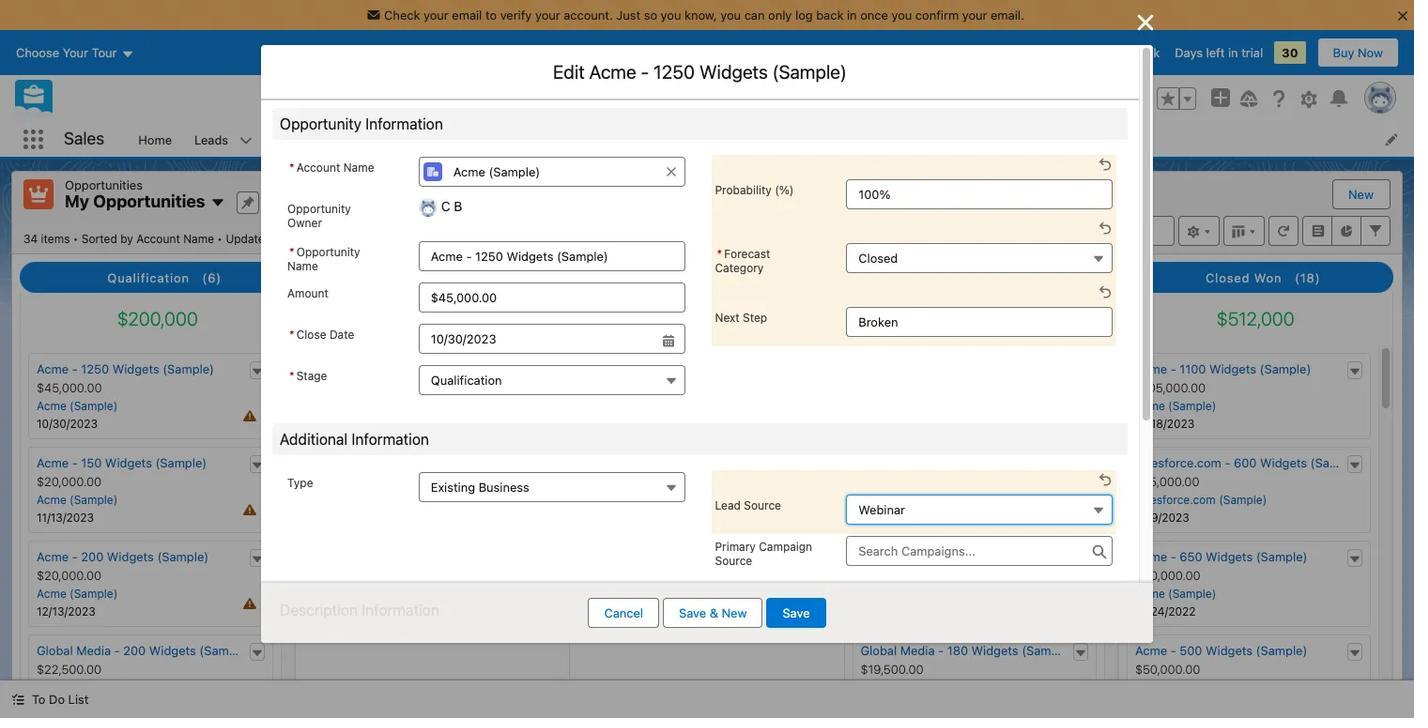 Task type: describe. For each thing, give the bounding box(es) containing it.
updated
[[226, 231, 271, 246]]

11/13/2023
[[37, 511, 94, 525]]

cancel
[[604, 606, 643, 621]]

Lead Source button
[[846, 495, 1113, 525]]

lead source
[[715, 499, 781, 513]]

opportunity owner
[[287, 202, 351, 230]]

- down $20,000.00 acme (sample) 12/13/2023
[[114, 643, 120, 658]]

$20,000.00 for acme - 150 widgets (sample)
[[37, 474, 102, 489]]

opportunity information
[[280, 116, 443, 132]]

acme down 11/13/2023
[[37, 549, 69, 564]]

acme (sample) link for 200
[[37, 587, 118, 601]]

acme (sample) link for 1250
[[37, 399, 118, 413]]

once
[[860, 8, 888, 23]]

home
[[138, 132, 172, 147]]

inverse image
[[1134, 11, 1157, 34]]

global media - 80 widgets (sample) link
[[861, 549, 1068, 564]]

$10,000.00
[[861, 568, 924, 583]]

name for * opportunity name
[[287, 259, 318, 273]]

$512,000
[[1217, 308, 1295, 330]]

leave feedback link
[[1068, 45, 1160, 60]]

- up search... button
[[641, 61, 649, 83]]

widgets for acme - 650 widgets (sample)
[[1206, 549, 1253, 564]]

- for acme - 150 widgets (sample)
[[72, 456, 78, 471]]

additional information
[[280, 431, 429, 448]]

list
[[68, 692, 89, 707]]

webinar list item
[[711, 470, 1117, 534]]

- for acme - 500 widgets (sample)
[[1171, 643, 1176, 658]]

widgets for acme - 1250 widgets (sample)
[[112, 362, 159, 377]]

acme left "150"
[[37, 456, 69, 471]]

opportunities up by
[[93, 192, 205, 211]]

probability (%) list item
[[711, 155, 1117, 219]]

left
[[1206, 45, 1225, 60]]

text default image for global media - 80 widgets (sample)
[[1074, 553, 1087, 566]]

$45,000.00
[[37, 380, 102, 395]]

650
[[1180, 549, 1203, 564]]

primary campaign source
[[715, 540, 812, 568]]

acme right edit
[[589, 61, 636, 83]]

qualification inside my opportunities|opportunities|list view element
[[107, 271, 190, 286]]

200 for acme
[[81, 549, 104, 564]]

$34,000.00
[[311, 568, 377, 583]]

widgets for acme - 1,200 widgets (sample)
[[390, 362, 437, 377]]

0 horizontal spatial in
[[847, 8, 857, 23]]

quotes list item
[[970, 122, 1058, 157]]

salesforce.com up $75,000.00
[[1135, 456, 1222, 471]]

salesforce.com for $75,000.00
[[1135, 493, 1216, 507]]

1 your from the left
[[424, 8, 449, 23]]

salesforce.com for $20,000.00
[[311, 493, 392, 507]]

* close date
[[289, 328, 354, 342]]

next step list item
[[711, 283, 1117, 347]]

qualification inside stage, qualification button
[[431, 373, 502, 388]]

leave
[[1068, 45, 1101, 60]]

$19,500.00
[[861, 662, 924, 677]]

Next Step text field
[[846, 307, 1113, 337]]

salesforce.com (sample) link up description information
[[311, 587, 443, 601]]

acme (sample) link for 650
[[1135, 587, 1216, 601]]

widgets for salesforce.com - 600 widgets (sample)
[[1260, 456, 1307, 471]]

new button
[[1334, 180, 1389, 208]]

media inside $10,000.00 global media (sample)
[[898, 587, 930, 601]]

description information
[[280, 602, 439, 619]]

* forecast category
[[715, 247, 770, 275]]

acme (sample) link for 1100
[[1135, 399, 1216, 413]]

10/24/2022
[[1135, 605, 1196, 619]]

- for salesforce.com - 600 widgets (sample)
[[1225, 456, 1231, 471]]

34 items • sorted by account name • updated 24 minutes ago
[[23, 231, 357, 246]]

amount
[[287, 286, 329, 301]]

acme inside $20,000.00 acme (sample) 12/13/2023
[[37, 587, 66, 601]]

1/15/2024
[[861, 417, 913, 431]]

(6)
[[202, 271, 222, 286]]

salesforce.com - 200 widgets (sample)
[[311, 456, 538, 471]]

$50,000.00
[[1135, 662, 1200, 677]]

information for description information
[[362, 602, 439, 619]]

dashboards
[[775, 132, 843, 147]]

acme (sample) link for 150
[[37, 493, 118, 507]]

account.
[[564, 8, 613, 23]]

my opportunities status
[[23, 231, 226, 246]]

text default image for salesforce.com - 600 widgets (sample)
[[1348, 459, 1361, 472]]

80
[[947, 549, 963, 564]]

opportunity for owner
[[287, 202, 351, 216]]

owner
[[287, 216, 322, 230]]

campaign
[[759, 540, 812, 554]]

$60,000.00 acme (sample) 10/24/2022
[[1135, 568, 1216, 619]]

text default image for acme - 1,200 widgets (sample)
[[539, 365, 552, 378]]

11/21/2023
[[311, 417, 368, 431]]

(sample) inside $10,000.00 global media (sample)
[[933, 587, 981, 601]]

Primary Campaign Source text field
[[846, 536, 1113, 566]]

know,
[[685, 8, 717, 23]]

12/13/2023
[[37, 605, 96, 619]]

Forecast Category, Closed button
[[846, 243, 1113, 273]]

acme inside $20,000.00 acme (sample) 11/13/2023
[[37, 493, 66, 507]]

2 your from the left
[[535, 8, 560, 23]]

to
[[32, 692, 46, 707]]

save for save
[[783, 606, 810, 621]]

$20,000.00 acme (sample) 12/13/2023
[[37, 568, 118, 619]]

$20,000.00 salesforce.com (sample)
[[311, 474, 443, 507]]

stage
[[296, 369, 327, 383]]

salesforce.com down additional information
[[311, 456, 398, 471]]

1 horizontal spatial account
[[296, 161, 340, 175]]

$60,000.00
[[1135, 568, 1201, 583]]

leads list item
[[183, 122, 264, 157]]

1100
[[1180, 362, 1206, 377]]

text default image inside to do list button
[[11, 693, 24, 706]]

accounts list item
[[264, 122, 364, 157]]

text default image for acme - 150 widgets (sample)
[[250, 459, 263, 472]]

$75,000.00
[[1135, 474, 1200, 489]]

(sample) inside $20,000.00 salesforce.com (sample)
[[395, 493, 443, 507]]

search...
[[527, 91, 577, 106]]

$22,500.00 for $22,500.00 acme (sample) 1/2/2024
[[861, 474, 926, 489]]

existing business
[[431, 480, 529, 495]]

dashboards link
[[763, 122, 854, 157]]

* for * forecast category
[[717, 247, 722, 261]]

contacts
[[375, 132, 427, 147]]

$211,500
[[944, 308, 1019, 330]]

closed for closed won
[[1206, 271, 1250, 286]]

acme up $50,000.00 in the right bottom of the page
[[1135, 643, 1167, 658]]

11/15/2023
[[311, 605, 369, 619]]

needs analysis
[[374, 271, 473, 286]]

home link
[[127, 122, 183, 157]]

1250 inside my opportunities|opportunities|list view element
[[81, 362, 109, 377]]

ago
[[337, 231, 357, 246]]

date
[[330, 328, 354, 342]]

by
[[120, 231, 133, 246]]

acme inside $45,000.00 acme (sample) 10/30/2023
[[37, 399, 66, 413]]

$22,500.00 acme (sample) 1/2/2024
[[861, 474, 942, 525]]

- for acme - 200 widgets (sample)
[[72, 549, 78, 564]]

to do list
[[32, 692, 89, 707]]

$45,000.00 acme (sample) 10/30/2023
[[37, 380, 118, 431]]

group containing *
[[287, 324, 685, 354]]

$20,000.00 acme (sample) 11/13/2023
[[37, 474, 118, 525]]

forecast
[[724, 247, 770, 261]]

opportunity for information
[[280, 116, 362, 132]]

forecasts link
[[685, 122, 763, 157]]

(7)
[[1023, 271, 1042, 286]]

edit
[[553, 61, 585, 83]]

- for acme - 1,200 widgets (sample)
[[347, 362, 352, 377]]

information for opportunity information
[[366, 116, 443, 132]]

salesforce.com (sample) link for $164,000
[[311, 493, 443, 507]]

just
[[616, 8, 641, 23]]

34
[[23, 231, 38, 246]]

new inside my opportunities|opportunities|list view element
[[1349, 187, 1374, 202]]

acme - 1250 widgets (sample) link
[[37, 362, 214, 377]]

widgets for acme - 1100 widgets (sample)
[[1210, 362, 1257, 377]]

text default image for global media - 200 widgets (sample)
[[250, 647, 263, 660]]

$10,000.00 global media (sample)
[[861, 568, 981, 601]]

salesforce.com for $34,000.00
[[311, 587, 392, 601]]

leads link
[[183, 122, 240, 157]]

text default image for acme - 1250 widgets (sample)
[[250, 365, 263, 378]]

additional
[[280, 431, 348, 448]]

contacts link
[[364, 122, 438, 157]]

acme - 200 widgets (sample)
[[37, 549, 209, 564]]

$110,000.00
[[311, 380, 380, 395]]

account inside my opportunities|opportunities|list view element
[[136, 231, 180, 246]]

acme - 140 widgets (sample)
[[861, 456, 1031, 471]]

my
[[65, 192, 89, 211]]

Search My Opportunities list view. search field
[[949, 216, 1175, 246]]

widgets for salesforce.com - 200 widgets (sample)
[[436, 456, 483, 471]]

source inside primary campaign source
[[715, 554, 752, 568]]

3 you from the left
[[892, 8, 912, 23]]

widgets for acme - 140 widgets (sample)
[[929, 456, 976, 471]]

10/18/2023
[[1135, 417, 1195, 431]]

category
[[715, 261, 764, 275]]



Task type: locate. For each thing, give the bounding box(es) containing it.
0 vertical spatial opportunity
[[280, 116, 362, 132]]

1 you from the left
[[661, 8, 681, 23]]

acme (sample) link
[[37, 399, 118, 413], [1135, 399, 1216, 413], [37, 493, 118, 507], [861, 493, 942, 507], [37, 587, 118, 601], [1135, 587, 1216, 601]]

$20,000.00 inside $20,000.00 salesforce.com (sample)
[[311, 474, 376, 489]]

text default image for acme - 140 widgets (sample)
[[1074, 459, 1087, 472]]

(sample) inside $20,000.00 acme (sample) 11/13/2023
[[70, 493, 118, 507]]

opportunity down opportunity owner
[[296, 245, 360, 259]]

save for save & new
[[679, 606, 706, 621]]

Stage, Qualification button
[[419, 365, 685, 395]]

acme (sample) link up 11/13/2023
[[37, 493, 118, 507]]

closed list item
[[711, 219, 1117, 283]]

$20,000.00 inside $20,000.00 acme (sample) 12/13/2023
[[37, 568, 102, 583]]

text default image for acme - 1100 widgets (sample)
[[1348, 365, 1361, 378]]

1 vertical spatial name
[[183, 231, 214, 246]]

1250
[[654, 61, 695, 83], [81, 362, 109, 377]]

widgets for acme - 200 widgets (sample)
[[107, 549, 154, 564]]

600
[[1234, 456, 1257, 471]]

close
[[296, 328, 326, 342]]

global up the $19,500.00
[[861, 643, 897, 658]]

acme inside $22,500.00 acme (sample) 1/2/2024
[[861, 493, 890, 507]]

source
[[744, 499, 781, 513], [715, 554, 752, 568]]

0 horizontal spatial 200
[[81, 549, 104, 564]]

1 vertical spatial account
[[136, 231, 180, 246]]

can
[[744, 8, 765, 23]]

2 horizontal spatial name
[[343, 161, 374, 175]]

2 vertical spatial opportunity
[[296, 245, 360, 259]]

acme (sample) link down $45,000.00
[[37, 399, 118, 413]]

0 horizontal spatial •
[[73, 231, 78, 246]]

widgets for acme - 500 widgets (sample)
[[1206, 643, 1253, 658]]

0 vertical spatial closed
[[859, 251, 898, 266]]

1 horizontal spatial closed
[[1206, 271, 1250, 286]]

media for global media - 180 widgets (sample)
[[900, 643, 935, 658]]

$164,000
[[393, 308, 472, 330]]

1 vertical spatial 1250
[[81, 362, 109, 377]]

$20,000.00 inside $20,000.00 acme (sample) 11/13/2023
[[37, 474, 102, 489]]

1 vertical spatial in
[[1228, 45, 1238, 60]]

acme - 150 widgets (sample) link
[[37, 456, 207, 471]]

0 horizontal spatial account
[[136, 231, 180, 246]]

in right back
[[847, 8, 857, 23]]

global media - 180 widgets (sample) link
[[861, 643, 1073, 658]]

1/2/2024
[[861, 511, 907, 525]]

source left campaign
[[715, 554, 752, 568]]

acme up 12/13/2023
[[37, 587, 66, 601]]

- left 180 on the bottom of page
[[938, 643, 944, 658]]

acme inside $60,000.00 acme (sample) 10/24/2022
[[1135, 587, 1165, 601]]

days
[[1175, 45, 1203, 60]]

calendar link
[[587, 122, 661, 157]]

0 vertical spatial 200
[[410, 456, 433, 471]]

salesforce.com - 600 widgets (sample) link
[[1135, 456, 1362, 471]]

dashboards list item
[[763, 122, 879, 157]]

$20,000.00 down additional information
[[311, 474, 376, 489]]

- up $20,000.00 salesforce.com (sample)
[[401, 456, 407, 471]]

global inside $10,000.00 global media (sample)
[[861, 587, 895, 601]]

- up $105,000.00
[[1171, 362, 1176, 377]]

step
[[743, 311, 767, 325]]

200 for salesforce.com
[[410, 456, 433, 471]]

information up * account name
[[366, 116, 443, 132]]

closed won
[[1206, 271, 1282, 286]]

* for * account name
[[289, 161, 295, 175]]

your left email
[[424, 8, 449, 23]]

global for global media - 180 widgets (sample)
[[861, 643, 897, 658]]

- for acme - 1250 widgets (sample)
[[72, 362, 78, 377]]

150
[[81, 456, 102, 471]]

$75,000.00 salesforce.com (sample) 4/19/2023
[[1135, 474, 1267, 525]]

acme - 200 widgets (sample) link
[[37, 549, 209, 564]]

1 vertical spatial 200
[[81, 549, 104, 564]]

salesforce.com inside $34,000.00 salesforce.com (sample) 11/15/2023
[[311, 587, 392, 601]]

you right so
[[661, 8, 681, 23]]

salesforce.com - 200 widgets (sample) link
[[311, 456, 538, 471]]

next
[[715, 311, 740, 325]]

0 horizontal spatial 1250
[[81, 362, 109, 377]]

probability
[[715, 183, 772, 197]]

name down the opportunity information
[[343, 161, 374, 175]]

reports link
[[879, 122, 945, 157]]

name inside my opportunities|opportunities|list view element
[[183, 231, 214, 246]]

account right by
[[136, 231, 180, 246]]

global down 12/13/2023
[[37, 643, 73, 658]]

0 vertical spatial name
[[343, 161, 374, 175]]

log
[[795, 8, 813, 23]]

- for salesforce.com - 200 widgets (sample)
[[401, 456, 407, 471]]

salesforce.com (sample) link
[[311, 493, 443, 507], [1135, 493, 1267, 507], [311, 587, 443, 601]]

text default image for acme - 650 widgets (sample)
[[1348, 553, 1361, 566]]

save & new button
[[663, 598, 763, 628]]

closed left won
[[1206, 271, 1250, 286]]

1 vertical spatial qualification
[[431, 373, 502, 388]]

(sample)
[[772, 61, 847, 83], [163, 362, 214, 377], [441, 362, 492, 377], [1260, 362, 1311, 377], [70, 399, 118, 413], [1168, 399, 1216, 413], [155, 456, 207, 471], [486, 456, 538, 471], [980, 456, 1031, 471], [1311, 456, 1362, 471], [70, 493, 118, 507], [395, 493, 443, 507], [894, 493, 942, 507], [1219, 493, 1267, 507], [157, 549, 209, 564], [1016, 549, 1068, 564], [1256, 549, 1308, 564], [70, 587, 118, 601], [395, 587, 443, 601], [933, 587, 981, 601], [1168, 587, 1216, 601], [199, 643, 251, 658], [1022, 643, 1073, 658], [1256, 643, 1308, 658]]

buy
[[1333, 45, 1355, 60]]

$22,500.00 inside $22,500.00 acme (sample) 1/2/2024
[[861, 474, 926, 489]]

list view controls image
[[1179, 216, 1220, 246]]

text default image
[[250, 365, 263, 378], [539, 365, 552, 378], [1348, 365, 1361, 378], [250, 459, 263, 472], [1074, 647, 1087, 660], [11, 693, 24, 706]]

1 horizontal spatial in
[[1228, 45, 1238, 60]]

needs
[[374, 271, 415, 286]]

* down accounts
[[289, 161, 295, 175]]

qualification down $164,000
[[431, 373, 502, 388]]

Acme (Sample) text field
[[419, 157, 685, 187]]

qualification
[[107, 271, 190, 286], [431, 373, 502, 388]]

0 vertical spatial new
[[1349, 187, 1374, 202]]

calendar list item
[[587, 122, 685, 157]]

name up amount
[[287, 259, 318, 273]]

2 horizontal spatial your
[[962, 8, 987, 23]]

2 horizontal spatial you
[[892, 8, 912, 23]]

- left "150"
[[72, 456, 78, 471]]

• right items
[[73, 231, 78, 246]]

acme up 10/18/2023
[[1135, 399, 1165, 413]]

(sample) inside $60,000.00 acme (sample) 10/24/2022
[[1168, 587, 1216, 601]]

* for * stage
[[289, 369, 295, 383]]

to do list button
[[0, 681, 100, 718]]

0 horizontal spatial save
[[679, 606, 706, 621]]

Amount text field
[[419, 283, 685, 313]]

acme up 10/24/2022
[[1135, 587, 1165, 601]]

salesforce.com down type
[[311, 493, 392, 507]]

* for * opportunity name
[[289, 245, 295, 259]]

140
[[905, 456, 926, 471]]

name
[[343, 161, 374, 175], [183, 231, 214, 246], [287, 259, 318, 273]]

500
[[1180, 643, 1202, 658]]

closed up next step list item
[[859, 251, 898, 266]]

text default image for acme - 200 widgets (sample)
[[250, 553, 263, 566]]

list
[[127, 122, 1414, 157]]

- left 140
[[896, 456, 902, 471]]

opportunity
[[280, 116, 362, 132], [287, 202, 351, 216], [296, 245, 360, 259]]

you left can
[[721, 8, 741, 23]]

qualification up the $200,000
[[107, 271, 190, 286]]

2 save from the left
[[783, 606, 810, 621]]

1 vertical spatial group
[[287, 324, 685, 354]]

$22,500.00 for $22,500.00
[[37, 662, 102, 677]]

$20,000.00 for acme - 200 widgets (sample)
[[37, 568, 102, 583]]

2 vertical spatial information
[[362, 602, 439, 619]]

Probability (%) text field
[[846, 179, 1113, 209]]

$22,500.00 up to do list
[[37, 662, 102, 677]]

salesforce.com inside $20,000.00 salesforce.com (sample)
[[311, 493, 392, 507]]

1 horizontal spatial $22,500.00
[[861, 474, 926, 489]]

so
[[644, 8, 657, 23]]

* inside * opportunity name
[[289, 245, 295, 259]]

(0)
[[739, 271, 758, 286]]

acme (sample) link up 12/13/2023
[[37, 587, 118, 601]]

won
[[1254, 271, 1282, 286]]

global media - 180 widgets (sample)
[[861, 643, 1073, 658]]

opportunity inside * opportunity name
[[296, 245, 360, 259]]

reports list item
[[879, 122, 970, 157]]

(sample) inside $105,000.00 acme (sample) 10/18/2023
[[1168, 399, 1216, 413]]

1 horizontal spatial you
[[721, 8, 741, 23]]

feedback
[[1104, 45, 1160, 60]]

0 horizontal spatial group
[[287, 324, 685, 354]]

leads
[[194, 132, 228, 147]]

1250 up $45,000.00
[[81, 362, 109, 377]]

opportunity up minutes
[[287, 202, 351, 216]]

0 horizontal spatial name
[[183, 231, 214, 246]]

opportunities down sales
[[65, 177, 143, 193]]

- for acme - 1100 widgets (sample)
[[1171, 362, 1176, 377]]

quotes link
[[970, 122, 1033, 157]]

* left close
[[289, 328, 295, 342]]

information for additional information
[[352, 431, 429, 448]]

1 vertical spatial source
[[715, 554, 752, 568]]

2 you from the left
[[721, 8, 741, 23]]

4/19/2023
[[1135, 511, 1190, 525]]

• left updated
[[217, 231, 223, 246]]

1 horizontal spatial save
[[783, 606, 810, 621]]

Type button
[[419, 472, 685, 502]]

acme (sample) link up 1/2/2024
[[861, 493, 942, 507]]

your left email.
[[962, 8, 987, 23]]

1 vertical spatial $22,500.00
[[37, 662, 102, 677]]

(18)
[[1295, 271, 1321, 286]]

global down "$10,000.00"
[[861, 587, 895, 601]]

media up $10,000.00 global media (sample) at the right of page
[[900, 549, 935, 564]]

salesforce.com (sample) link down $75,000.00
[[1135, 493, 1267, 507]]

(sample) inside $75,000.00 salesforce.com (sample) 4/19/2023
[[1219, 493, 1267, 507]]

* stage
[[289, 369, 327, 383]]

text default image
[[1074, 459, 1087, 472], [1348, 459, 1361, 472], [250, 553, 263, 566], [1074, 553, 1087, 566], [1348, 553, 1361, 566], [250, 647, 263, 660], [1348, 647, 1361, 660]]

* left the forecast
[[717, 247, 722, 261]]

global media - 200 widgets (sample) link
[[37, 643, 251, 658]]

acme left 140
[[861, 456, 893, 471]]

(3)
[[485, 271, 505, 286]]

* left stage
[[289, 369, 295, 383]]

group
[[1157, 87, 1196, 110], [287, 324, 685, 354]]

acme up $105,000.00
[[1135, 362, 1167, 377]]

1 • from the left
[[73, 231, 78, 246]]

$20,000.00 down "150"
[[37, 474, 102, 489]]

0 vertical spatial source
[[744, 499, 781, 513]]

1 horizontal spatial 1250
[[654, 61, 695, 83]]

acme up $110,000.00
[[311, 362, 343, 377]]

3 your from the left
[[962, 8, 987, 23]]

source inside webinar list item
[[744, 499, 781, 513]]

2 vertical spatial 200
[[123, 643, 146, 658]]

group down days
[[1157, 87, 1196, 110]]

media for global media - 200 widgets (sample)
[[76, 643, 111, 658]]

acme up $45,000.00
[[37, 362, 69, 377]]

1 horizontal spatial name
[[287, 259, 318, 273]]

(sample) inside $20,000.00 acme (sample) 12/13/2023
[[70, 587, 118, 601]]

24
[[275, 231, 289, 246]]

- left 500
[[1171, 643, 1176, 658]]

1 horizontal spatial new
[[1349, 187, 1374, 202]]

confirm
[[915, 8, 959, 23]]

$105,000.00 acme (sample) 10/18/2023
[[1135, 380, 1216, 431]]

0 horizontal spatial qualification
[[107, 271, 190, 286]]

cancel button
[[588, 598, 659, 628]]

0 vertical spatial information
[[366, 116, 443, 132]]

2 • from the left
[[217, 231, 223, 246]]

save & new
[[679, 606, 747, 621]]

- up $45,000.00
[[72, 362, 78, 377]]

information up salesforce.com - 200 widgets (sample)
[[352, 431, 429, 448]]

closed for closed
[[859, 251, 898, 266]]

in
[[847, 8, 857, 23], [1228, 45, 1238, 60]]

media down 12/13/2023
[[76, 643, 111, 658]]

- for acme - 650 widgets (sample)
[[1171, 549, 1176, 564]]

$200,000
[[117, 308, 198, 330]]

1 horizontal spatial group
[[1157, 87, 1196, 110]]

0 vertical spatial account
[[296, 161, 340, 175]]

your right the verify
[[535, 8, 560, 23]]

closed inside my opportunities|opportunities|list view element
[[1206, 271, 1250, 286]]

lead
[[715, 499, 741, 513]]

- left 80
[[938, 549, 944, 564]]

acme up 11/13/2023
[[37, 493, 66, 507]]

media for global media - 80 widgets (sample)
[[900, 549, 935, 564]]

- left 600
[[1225, 456, 1231, 471]]

global up "$10,000.00"
[[861, 549, 897, 564]]

global for global media - 200 widgets (sample)
[[37, 643, 73, 658]]

acme up $60,000.00
[[1135, 549, 1167, 564]]

salesforce.com up description information
[[311, 587, 392, 601]]

0 vertical spatial in
[[847, 8, 857, 23]]

0 vertical spatial 1250
[[654, 61, 695, 83]]

•
[[73, 231, 78, 246], [217, 231, 223, 246]]

0 horizontal spatial new
[[722, 606, 747, 621]]

opportunities up acme (sample) text field
[[474, 132, 552, 147]]

acme (sample) link down $60,000.00
[[1135, 587, 1216, 601]]

opportunities inside 'link'
[[474, 132, 552, 147]]

1,200
[[356, 362, 387, 377]]

acme up 1/2/2024
[[861, 493, 890, 507]]

0 horizontal spatial you
[[661, 8, 681, 23]]

(sample) inside $22,500.00 acme (sample) 1/2/2024
[[894, 493, 942, 507]]

my opportunities
[[65, 192, 205, 211]]

1250 up search... button
[[654, 61, 695, 83]]

30
[[1282, 45, 1298, 60]]

0 horizontal spatial $22,500.00
[[37, 662, 102, 677]]

acme (sample) link down $105,000.00
[[1135, 399, 1216, 413]]

1 vertical spatial new
[[722, 606, 747, 621]]

opportunity up * account name
[[280, 116, 362, 132]]

* for * close date
[[289, 328, 295, 342]]

$20,000.00
[[37, 474, 102, 489], [311, 474, 376, 489], [37, 568, 102, 583]]

closed inside button
[[859, 251, 898, 266]]

widgets for acme - 150 widgets (sample)
[[105, 456, 152, 471]]

1 vertical spatial information
[[352, 431, 429, 448]]

select list display image
[[1224, 216, 1265, 246]]

salesforce.com inside $75,000.00 salesforce.com (sample) 4/19/2023
[[1135, 493, 1216, 507]]

0 horizontal spatial your
[[424, 8, 449, 23]]

information down $34,000.00 on the left of the page
[[362, 602, 439, 619]]

opportunities list item
[[462, 122, 587, 157]]

primary
[[715, 540, 756, 554]]

1 vertical spatial closed
[[1206, 271, 1250, 286]]

1 horizontal spatial qualification
[[431, 373, 502, 388]]

2 horizontal spatial 200
[[410, 456, 433, 471]]

* inside * forecast category
[[717, 247, 722, 261]]

(sample) inside $45,000.00 acme (sample) 10/30/2023
[[70, 399, 118, 413]]

0 vertical spatial group
[[1157, 87, 1196, 110]]

opportunities
[[474, 132, 552, 147], [65, 177, 143, 193], [93, 192, 205, 211]]

email.
[[991, 8, 1024, 23]]

opportunities link
[[462, 122, 563, 157]]

name for * account name
[[343, 161, 374, 175]]

acme up 10/30/2023
[[37, 399, 66, 413]]

0 vertical spatial $22,500.00
[[861, 474, 926, 489]]

media up the $19,500.00
[[900, 643, 935, 658]]

name up (6)
[[183, 231, 214, 246]]

now
[[1358, 45, 1383, 60]]

0 vertical spatial qualification
[[107, 271, 190, 286]]

1 horizontal spatial your
[[535, 8, 560, 23]]

list containing home
[[127, 122, 1414, 157]]

quotes
[[981, 132, 1022, 147]]

* inside group
[[289, 328, 295, 342]]

text default image for acme - 500 widgets (sample)
[[1348, 647, 1361, 660]]

text default image for global media - 180 widgets (sample)
[[1074, 647, 1087, 660]]

None search field
[[949, 216, 1175, 246]]

group down (3)
[[287, 324, 685, 354]]

analysis
[[419, 271, 473, 286]]

- for acme - 140 widgets (sample)
[[896, 456, 902, 471]]

you right once
[[892, 8, 912, 23]]

in right left
[[1228, 45, 1238, 60]]

save down campaign
[[783, 606, 810, 621]]

reports
[[890, 132, 934, 147]]

* right the '24' at the top left
[[289, 245, 295, 259]]

acme
[[589, 61, 636, 83], [37, 362, 69, 377], [311, 362, 343, 377], [1135, 362, 1167, 377], [37, 399, 66, 413], [1135, 399, 1165, 413], [37, 456, 69, 471], [861, 456, 893, 471], [37, 493, 66, 507], [861, 493, 890, 507], [37, 549, 69, 564], [1135, 549, 1167, 564], [37, 587, 66, 601], [1135, 587, 1165, 601], [1135, 643, 1167, 658]]

acme - 140 widgets (sample) link
[[861, 456, 1031, 471]]

acme inside $105,000.00 acme (sample) 10/18/2023
[[1135, 399, 1165, 413]]

acme - 1,200 widgets (sample) link
[[311, 362, 492, 377]]

1 vertical spatial opportunity
[[287, 202, 351, 216]]

name inside * opportunity name
[[287, 259, 318, 273]]

you
[[661, 8, 681, 23], [721, 8, 741, 23], [892, 8, 912, 23]]

check
[[384, 8, 420, 23]]

1 horizontal spatial •
[[217, 231, 223, 246]]

1 save from the left
[[679, 606, 706, 621]]

source right the lead
[[744, 499, 781, 513]]

0 horizontal spatial closed
[[859, 251, 898, 266]]

search... button
[[490, 84, 866, 114]]

- left "650"
[[1171, 549, 1176, 564]]

salesforce.com down $75,000.00
[[1135, 493, 1216, 507]]

$20,000.00 up 12/13/2023
[[37, 568, 102, 583]]

account down accounts list item
[[296, 161, 340, 175]]

media down "$10,000.00"
[[898, 587, 930, 601]]

salesforce.com (sample) link for $512,000
[[1135, 493, 1267, 507]]

$22,500.00 down 140
[[861, 474, 926, 489]]

2 vertical spatial name
[[287, 259, 318, 273]]

salesforce.com (sample) link down 'salesforce.com - 200 widgets (sample)' link
[[311, 493, 443, 507]]

global for global media - 80 widgets (sample)
[[861, 549, 897, 564]]

(sample) inside $34,000.00 salesforce.com (sample) 11/15/2023
[[395, 587, 443, 601]]

contacts list item
[[364, 122, 462, 157]]

1 horizontal spatial 200
[[123, 643, 146, 658]]

None text field
[[419, 241, 685, 271], [419, 324, 685, 354], [419, 241, 685, 271], [419, 324, 685, 354]]

my opportunities|opportunities|list view element
[[11, 171, 1403, 718]]

minutes
[[292, 231, 334, 246]]

- up $20,000.00 acme (sample) 12/13/2023
[[72, 549, 78, 564]]

- up $110,000.00
[[347, 362, 352, 377]]

acme (sample) link for 140
[[861, 493, 942, 507]]

save left &
[[679, 606, 706, 621]]



Task type: vqa. For each thing, say whether or not it's contained in the screenshot.
choose
no



